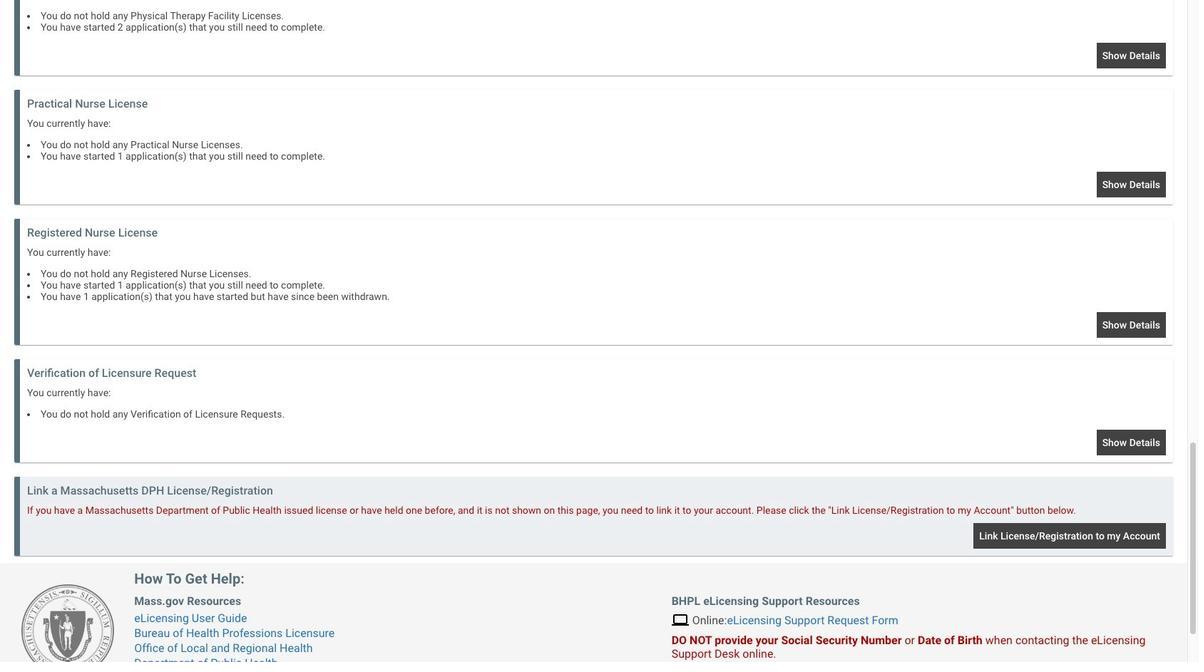Task type: describe. For each thing, give the bounding box(es) containing it.
massachusetts state seal image
[[21, 585, 114, 663]]



Task type: vqa. For each thing, say whether or not it's contained in the screenshot.
Massachusetts state seal Image
yes



